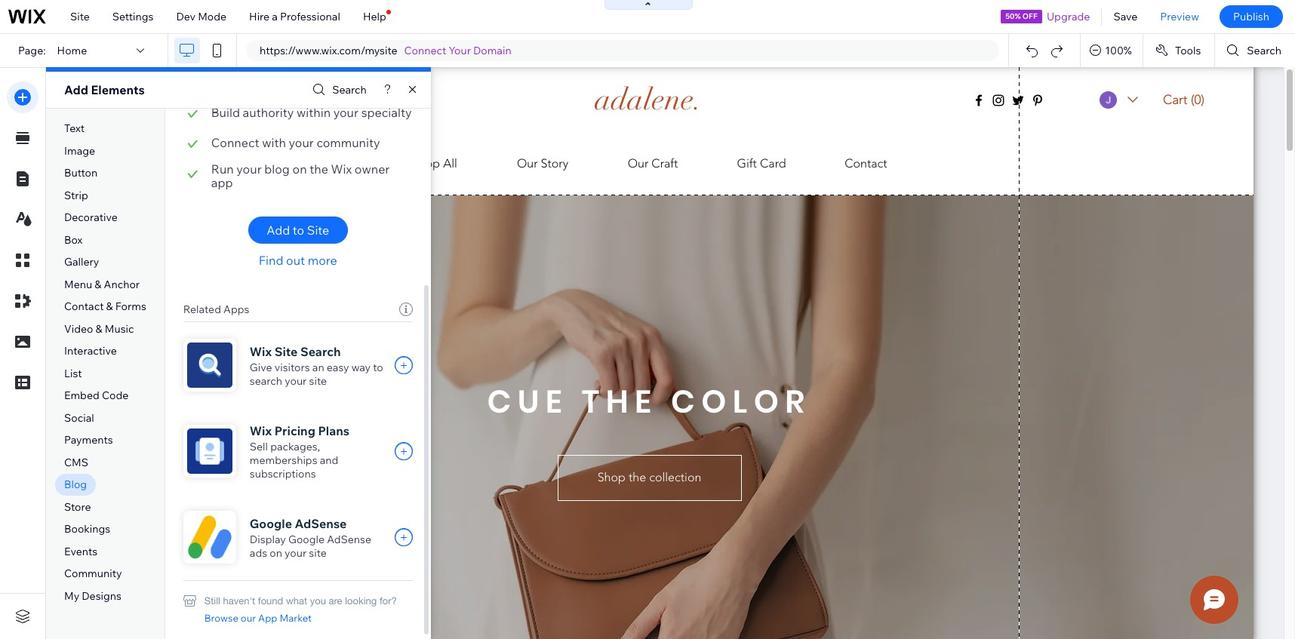 Task type: describe. For each thing, give the bounding box(es) containing it.
you
[[310, 595, 326, 607]]

display
[[250, 533, 286, 546]]

specialty
[[361, 105, 412, 120]]

give
[[250, 361, 272, 374]]

site inside wix site search give visitors an easy way to search your site
[[274, 344, 298, 359]]

your inside run your blog on the wix owner app
[[236, 162, 262, 177]]

looking
[[345, 595, 377, 607]]

easy
[[327, 361, 349, 374]]

for?
[[380, 595, 397, 607]]

menu
[[64, 278, 92, 291]]

0 vertical spatial site
[[70, 10, 90, 23]]

market
[[280, 612, 312, 624]]

connect with your community
[[211, 135, 380, 150]]

50% off
[[1005, 11, 1038, 21]]

site inside google adsense display google adsense ads on your site
[[309, 546, 327, 560]]

save button
[[1102, 0, 1149, 33]]

list
[[64, 367, 82, 380]]

ads
[[250, 546, 267, 560]]

& for menu
[[95, 278, 101, 291]]

upgrade
[[1047, 10, 1090, 23]]

search inside wix site search give visitors an easy way to search your site
[[300, 344, 341, 359]]

forms
[[115, 300, 146, 313]]

blog
[[64, 478, 87, 492]]

on inside google adsense display google adsense ads on your site
[[270, 546, 282, 560]]

hire
[[249, 10, 270, 23]]

owner
[[355, 162, 390, 177]]

tools button
[[1143, 34, 1215, 67]]

0 vertical spatial search button
[[1215, 34, 1295, 67]]

contact & forms
[[64, 300, 146, 313]]

pricing
[[274, 423, 315, 439]]

packages,
[[270, 440, 320, 454]]

a
[[272, 10, 278, 23]]

gallery
[[64, 255, 99, 269]]

subscriptions
[[250, 467, 316, 481]]

preview button
[[1149, 0, 1211, 33]]

& for contact
[[106, 300, 113, 313]]

interactive
[[64, 344, 117, 358]]

1 vertical spatial adsense
[[327, 533, 371, 546]]

within
[[297, 105, 331, 120]]

preview
[[1160, 10, 1199, 23]]

elements
[[91, 82, 145, 97]]

my designs
[[64, 589, 121, 603]]

cms
[[64, 456, 88, 469]]

browse our app market
[[204, 612, 312, 624]]

button
[[64, 166, 98, 180]]

https://www.wix.com/mysite
[[260, 44, 397, 57]]

domain
[[473, 44, 511, 57]]

your inside google adsense display google adsense ads on your site
[[285, 546, 307, 560]]

and
[[320, 454, 338, 467]]

my
[[64, 589, 79, 603]]

anchor
[[104, 278, 140, 291]]

0 vertical spatial google
[[250, 516, 292, 531]]

add to site
[[267, 223, 329, 238]]

wix pricing plans sell packages, memberships and subscriptions
[[250, 423, 350, 481]]

the
[[310, 162, 328, 177]]

your right with
[[289, 135, 314, 150]]

your
[[449, 44, 471, 57]]

& for video
[[96, 322, 102, 336]]

dev
[[176, 10, 195, 23]]

community
[[64, 567, 122, 581]]

https://www.wix.com/mysite connect your domain
[[260, 44, 511, 57]]

community
[[317, 135, 380, 150]]

social
[[64, 411, 94, 425]]

find out more
[[259, 253, 337, 268]]

related
[[183, 303, 221, 316]]

video & music
[[64, 322, 134, 336]]

bookings
[[64, 523, 110, 536]]

wix for wix site search
[[250, 344, 272, 359]]

site inside wix site search give visitors an easy way to search your site
[[309, 374, 327, 388]]

embed
[[64, 389, 99, 403]]

contact
[[64, 300, 104, 313]]

embed code
[[64, 389, 128, 403]]

wix site search give visitors an easy way to search your site
[[250, 344, 383, 388]]

search
[[250, 374, 282, 388]]

our
[[241, 612, 256, 624]]

apps
[[223, 303, 249, 316]]

music
[[105, 322, 134, 336]]

help
[[363, 10, 386, 23]]

find out more button
[[248, 253, 348, 268]]

are
[[329, 595, 342, 607]]



Task type: locate. For each thing, give the bounding box(es) containing it.
browse our app market button
[[204, 609, 312, 627]]

1 horizontal spatial site
[[274, 344, 298, 359]]

memberships
[[250, 454, 317, 467]]

0 vertical spatial wix
[[331, 162, 352, 177]]

adsense
[[295, 516, 347, 531], [327, 533, 371, 546]]

to right "way"
[[373, 361, 383, 374]]

find
[[259, 253, 283, 268]]

plans
[[318, 423, 350, 439]]

to
[[293, 223, 304, 238], [373, 361, 383, 374]]

events
[[64, 545, 98, 558]]

store
[[64, 500, 91, 514]]

publish button
[[1220, 5, 1283, 28]]

&
[[95, 278, 101, 291], [106, 300, 113, 313], [96, 322, 102, 336]]

1 horizontal spatial connect
[[404, 44, 446, 57]]

wix up give at the left bottom of page
[[250, 344, 272, 359]]

0 horizontal spatial site
[[70, 10, 90, 23]]

1 vertical spatial add
[[267, 223, 290, 238]]

payments
[[64, 434, 113, 447]]

0 horizontal spatial connect
[[211, 135, 259, 150]]

found
[[258, 595, 283, 607]]

wix up the sell
[[250, 423, 272, 439]]

search button
[[1215, 34, 1295, 67], [309, 79, 367, 101]]

app
[[211, 175, 233, 190]]

site left "way"
[[309, 374, 327, 388]]

video
[[64, 322, 93, 336]]

off
[[1023, 11, 1038, 21]]

0 horizontal spatial add
[[64, 82, 88, 97]]

what
[[286, 595, 307, 607]]

your right run
[[236, 162, 262, 177]]

designs
[[82, 589, 121, 603]]

text
[[64, 122, 85, 135]]

2 vertical spatial &
[[96, 322, 102, 336]]

on inside run your blog on the wix owner app
[[292, 162, 307, 177]]

search up specialty
[[332, 83, 367, 97]]

with
[[262, 135, 286, 150]]

add elements
[[64, 82, 145, 97]]

adsense down 'subscriptions'
[[295, 516, 347, 531]]

2 vertical spatial search
[[300, 344, 341, 359]]

blog
[[264, 162, 290, 177]]

search button down the publish
[[1215, 34, 1295, 67]]

connect left your
[[404, 44, 446, 57]]

1 horizontal spatial search button
[[1215, 34, 1295, 67]]

to inside button
[[293, 223, 304, 238]]

2 vertical spatial site
[[274, 344, 298, 359]]

app
[[258, 612, 277, 624]]

100% button
[[1081, 34, 1143, 67]]

strip
[[64, 188, 88, 202]]

100%
[[1105, 44, 1132, 57]]

settings
[[112, 10, 154, 23]]

build
[[211, 105, 240, 120]]

your right ads on the left
[[285, 546, 307, 560]]

0 vertical spatial search
[[1247, 44, 1282, 57]]

authority
[[243, 105, 294, 120]]

your left an
[[285, 374, 307, 388]]

& left forms
[[106, 300, 113, 313]]

your
[[333, 105, 359, 120], [289, 135, 314, 150], [236, 162, 262, 177], [285, 374, 307, 388], [285, 546, 307, 560]]

50%
[[1005, 11, 1021, 21]]

connect up run
[[211, 135, 259, 150]]

dev mode
[[176, 10, 226, 23]]

site up you
[[309, 546, 327, 560]]

wix inside 'wix pricing plans sell packages, memberships and subscriptions'
[[250, 423, 272, 439]]

your up community
[[333, 105, 359, 120]]

out
[[286, 253, 305, 268]]

search up an
[[300, 344, 341, 359]]

1 horizontal spatial add
[[267, 223, 290, 238]]

publish
[[1233, 10, 1269, 23]]

google right display
[[288, 533, 325, 546]]

site up visitors on the bottom
[[274, 344, 298, 359]]

on left 'the'
[[292, 162, 307, 177]]

add to site button
[[248, 217, 348, 244]]

1 vertical spatial on
[[270, 546, 282, 560]]

add up text
[[64, 82, 88, 97]]

home
[[57, 44, 87, 57]]

1 vertical spatial connect
[[211, 135, 259, 150]]

add for add to site
[[267, 223, 290, 238]]

1 horizontal spatial to
[[373, 361, 383, 374]]

way
[[352, 361, 371, 374]]

add for add elements
[[64, 82, 88, 97]]

add up the find
[[267, 223, 290, 238]]

0 vertical spatial connect
[[404, 44, 446, 57]]

decorative
[[64, 211, 118, 224]]

0 vertical spatial on
[[292, 162, 307, 177]]

on right ads on the left
[[270, 546, 282, 560]]

add
[[64, 82, 88, 97], [267, 223, 290, 238]]

wix inside wix site search give visitors an easy way to search your site
[[250, 344, 272, 359]]

box
[[64, 233, 83, 247]]

0 vertical spatial adsense
[[295, 516, 347, 531]]

browse
[[204, 612, 238, 624]]

1 vertical spatial site
[[307, 223, 329, 238]]

1 vertical spatial google
[[288, 533, 325, 546]]

site up 'more'
[[307, 223, 329, 238]]

to up find out more
[[293, 223, 304, 238]]

2 vertical spatial wix
[[250, 423, 272, 439]]

search button up within
[[309, 79, 367, 101]]

1 vertical spatial &
[[106, 300, 113, 313]]

search down publish button
[[1247, 44, 1282, 57]]

hire a professional
[[249, 10, 340, 23]]

1 site from the top
[[309, 374, 327, 388]]

0 vertical spatial site
[[309, 374, 327, 388]]

add inside button
[[267, 223, 290, 238]]

wix for wix pricing plans
[[250, 423, 272, 439]]

1 horizontal spatial on
[[292, 162, 307, 177]]

image
[[64, 144, 95, 158]]

adsense up the looking
[[327, 533, 371, 546]]

1 vertical spatial to
[[373, 361, 383, 374]]

wix inside run your blog on the wix owner app
[[331, 162, 352, 177]]

google up display
[[250, 516, 292, 531]]

sell
[[250, 440, 268, 454]]

run
[[211, 162, 234, 177]]

still haven't found what you are looking for?
[[204, 595, 397, 607]]

0 vertical spatial to
[[293, 223, 304, 238]]

an
[[312, 361, 324, 374]]

search
[[1247, 44, 1282, 57], [332, 83, 367, 97], [300, 344, 341, 359]]

0 horizontal spatial to
[[293, 223, 304, 238]]

& right video
[[96, 322, 102, 336]]

more
[[308, 253, 337, 268]]

2 horizontal spatial site
[[307, 223, 329, 238]]

0 vertical spatial add
[[64, 82, 88, 97]]

connect
[[404, 44, 446, 57], [211, 135, 259, 150]]

wix
[[331, 162, 352, 177], [250, 344, 272, 359], [250, 423, 272, 439]]

google adsense display google adsense ads on your site
[[250, 516, 371, 560]]

1 vertical spatial wix
[[250, 344, 272, 359]]

haven't
[[223, 595, 255, 607]]

site up the home
[[70, 10, 90, 23]]

0 horizontal spatial on
[[270, 546, 282, 560]]

on
[[292, 162, 307, 177], [270, 546, 282, 560]]

save
[[1114, 10, 1138, 23]]

related apps
[[183, 303, 249, 316]]

wix right 'the'
[[331, 162, 352, 177]]

still
[[204, 595, 220, 607]]

& right menu
[[95, 278, 101, 291]]

2 site from the top
[[309, 546, 327, 560]]

your inside wix site search give visitors an easy way to search your site
[[285, 374, 307, 388]]

build authority within your specialty
[[211, 105, 412, 120]]

site inside button
[[307, 223, 329, 238]]

to inside wix site search give visitors an easy way to search your site
[[373, 361, 383, 374]]

code
[[102, 389, 128, 403]]

1 vertical spatial search button
[[309, 79, 367, 101]]

0 horizontal spatial search button
[[309, 79, 367, 101]]

1 vertical spatial site
[[309, 546, 327, 560]]

0 vertical spatial &
[[95, 278, 101, 291]]

1 vertical spatial search
[[332, 83, 367, 97]]

run your blog on the wix owner app
[[211, 162, 390, 190]]



Task type: vqa. For each thing, say whether or not it's contained in the screenshot.
"Portfolio" related to Portfolio Pages
no



